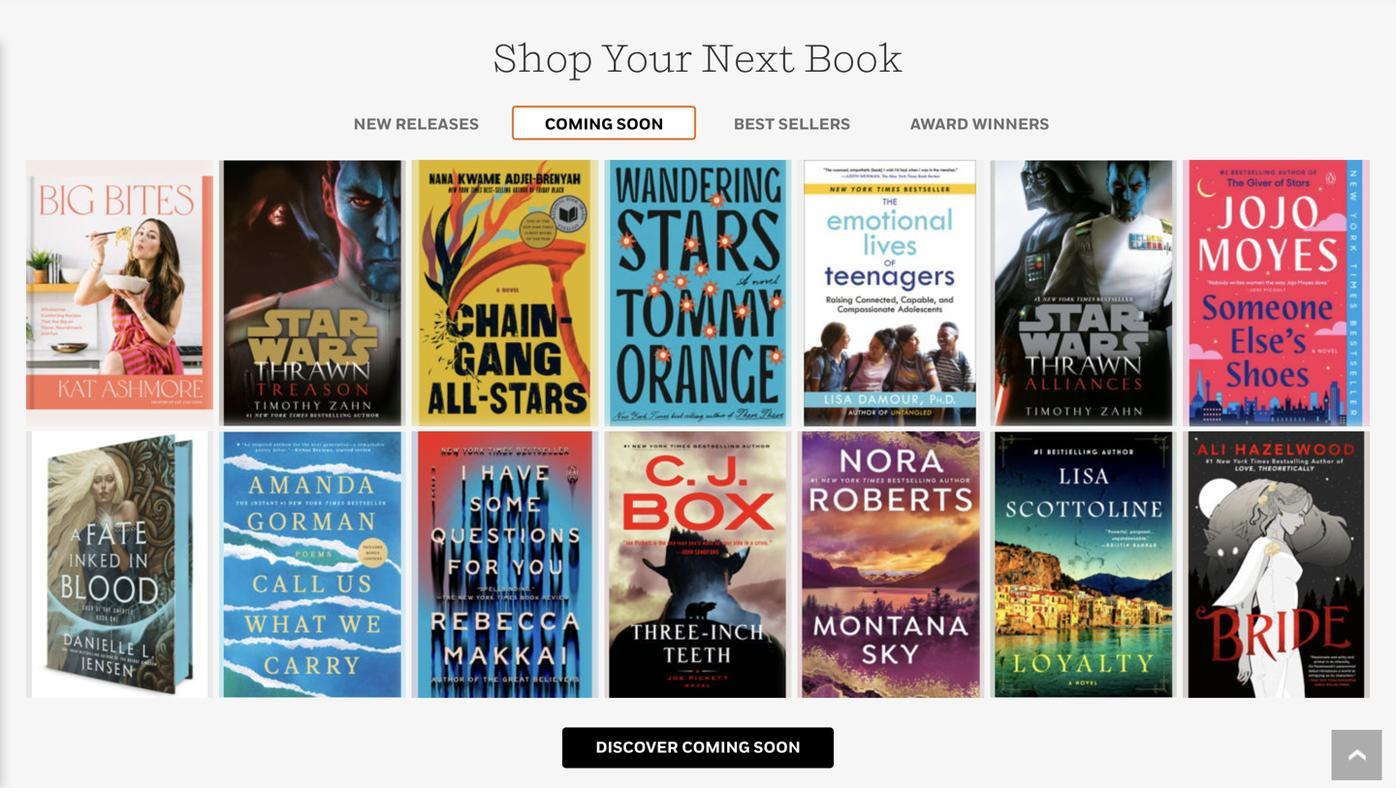 Task type: describe. For each thing, give the bounding box(es) containing it.
best sellers link
[[700, 107, 884, 138]]

discover coming soon link
[[562, 728, 834, 768]]

next
[[701, 34, 796, 80]]

coming soon
[[545, 114, 664, 133]]

award winners
[[910, 114, 1050, 133]]

book
[[804, 34, 903, 80]]

releases
[[395, 114, 479, 133]]

sellers
[[778, 114, 851, 133]]

1 vertical spatial soon
[[754, 738, 801, 756]]

best sellers
[[734, 114, 851, 133]]



Task type: vqa. For each thing, say whether or not it's contained in the screenshot.
bottommost coming
yes



Task type: locate. For each thing, give the bounding box(es) containing it.
0 vertical spatial soon
[[617, 114, 664, 133]]

0 horizontal spatial soon
[[617, 114, 664, 133]]

soon
[[617, 114, 664, 133], [754, 738, 801, 756]]

coming soon link
[[512, 106, 696, 140]]

1 vertical spatial coming
[[682, 738, 750, 756]]

award
[[910, 114, 969, 133]]

coming right discover
[[682, 738, 750, 756]]

shop your next book
[[493, 34, 903, 80]]

award winners link
[[888, 107, 1072, 138]]

coming
[[545, 114, 613, 133], [682, 738, 750, 756]]

winners
[[973, 114, 1050, 133]]

new releases
[[353, 114, 479, 133]]

discover
[[596, 738, 678, 756]]

shop
[[493, 34, 593, 80]]

0 vertical spatial coming
[[545, 114, 613, 133]]

new releases link
[[324, 107, 508, 138]]

best
[[734, 114, 775, 133]]

1 horizontal spatial soon
[[754, 738, 801, 756]]

new
[[353, 114, 392, 133]]

0 horizontal spatial coming
[[545, 114, 613, 133]]

discover coming soon
[[596, 738, 801, 756]]

1 horizontal spatial coming
[[682, 738, 750, 756]]

coming down shop
[[545, 114, 613, 133]]

your
[[601, 34, 693, 80]]



